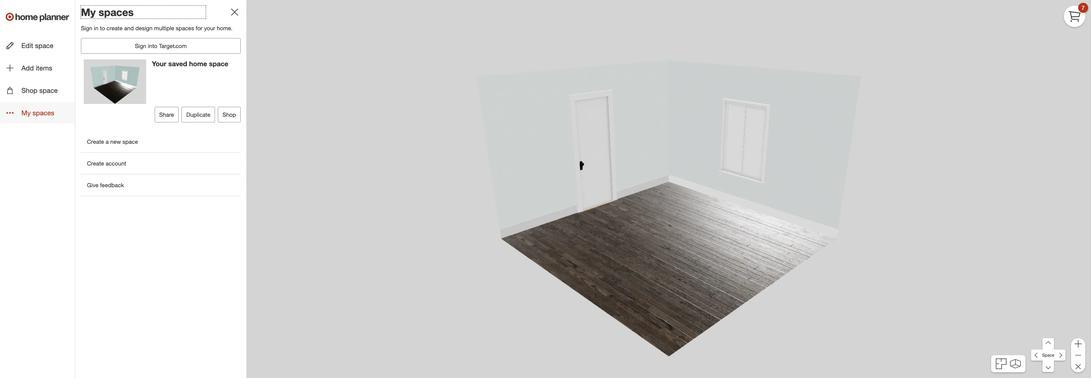 Task type: describe. For each thing, give the bounding box(es) containing it.
pan camera right 30° image
[[1055, 350, 1066, 362]]

target.com
[[159, 42, 187, 50]]

share button
[[155, 107, 179, 123]]

7
[[1082, 4, 1086, 11]]

front view button icon image
[[1011, 360, 1021, 369]]

share
[[159, 111, 174, 118]]

to
[[100, 25, 105, 32]]

pan camera left 30° image
[[1032, 350, 1043, 362]]

items
[[36, 64, 52, 72]]

top view button icon image
[[997, 359, 1007, 370]]

home planner landing page image
[[6, 6, 69, 29]]

your
[[204, 25, 215, 32]]

room thumbnail image
[[84, 60, 146, 104]]

feedback
[[100, 182, 124, 189]]

home
[[189, 60, 207, 68]]

edit space
[[21, 41, 54, 50]]

sign for sign into target.com
[[135, 42, 146, 50]]

space right the edit
[[35, 41, 54, 50]]

your
[[152, 60, 167, 68]]

a
[[106, 138, 109, 146]]

sign into target.com
[[135, 42, 187, 50]]

create for create a new space
[[87, 138, 104, 146]]

and
[[124, 25, 134, 32]]

into
[[148, 42, 157, 50]]

new
[[110, 138, 121, 146]]

create a new space
[[87, 138, 138, 146]]

duplicate button
[[182, 107, 215, 123]]

for
[[196, 25, 203, 32]]

7 button
[[1065, 3, 1089, 27]]

edit space button
[[0, 35, 75, 56]]

give
[[87, 182, 99, 189]]

sign in to create and design multiple spaces for your home.
[[81, 25, 233, 32]]

create account
[[87, 160, 126, 167]]

shop space button
[[0, 80, 75, 101]]

create account button
[[81, 156, 241, 172]]

add
[[21, 64, 34, 72]]

home.
[[217, 25, 233, 32]]

create for create account
[[87, 160, 104, 167]]

in
[[94, 25, 98, 32]]

sign into target.com button
[[81, 38, 241, 54]]



Task type: vqa. For each thing, say whether or not it's contained in the screenshot.
rightmost My
yes



Task type: locate. For each thing, give the bounding box(es) containing it.
spaces inside button
[[33, 109, 54, 117]]

create inside button
[[87, 160, 104, 167]]

spaces down 'shop space'
[[33, 109, 54, 117]]

my spaces up to
[[81, 6, 134, 19]]

edit
[[21, 41, 33, 50]]

2 horizontal spatial spaces
[[176, 25, 194, 32]]

spaces
[[99, 6, 134, 19], [176, 25, 194, 32], [33, 109, 54, 117]]

1 create from the top
[[87, 138, 104, 146]]

create inside button
[[87, 138, 104, 146]]

spaces left for
[[176, 25, 194, 32]]

my up in
[[81, 6, 96, 19]]

2 create from the top
[[87, 160, 104, 167]]

0 horizontal spatial my
[[21, 109, 31, 117]]

my
[[81, 6, 96, 19], [21, 109, 31, 117]]

1 vertical spatial my spaces
[[21, 109, 54, 117]]

shop space
[[21, 86, 58, 95]]

shop button
[[218, 107, 241, 123]]

1 vertical spatial my
[[21, 109, 31, 117]]

your saved home space
[[152, 60, 229, 68]]

0 vertical spatial my spaces
[[81, 6, 134, 19]]

saved
[[168, 60, 187, 68]]

0 vertical spatial my
[[81, 6, 96, 19]]

0 horizontal spatial sign
[[81, 25, 92, 32]]

create left account
[[87, 160, 104, 167]]

create
[[87, 138, 104, 146], [87, 160, 104, 167]]

0 vertical spatial shop
[[21, 86, 37, 95]]

my down shop space button
[[21, 109, 31, 117]]

0 vertical spatial sign
[[81, 25, 92, 32]]

shop
[[21, 86, 37, 95], [223, 111, 236, 118]]

add items
[[21, 64, 52, 72]]

0 vertical spatial spaces
[[99, 6, 134, 19]]

shop for shop
[[223, 111, 236, 118]]

multiple
[[154, 25, 174, 32]]

shop right duplicate in the top of the page
[[223, 111, 236, 118]]

1 horizontal spatial my
[[81, 6, 96, 19]]

my spaces down shop space button
[[21, 109, 54, 117]]

0 vertical spatial create
[[87, 138, 104, 146]]

space down items
[[39, 86, 58, 95]]

shop for shop space
[[21, 86, 37, 95]]

shop down add
[[21, 86, 37, 95]]

1 horizontal spatial spaces
[[99, 6, 134, 19]]

my spaces inside button
[[21, 109, 54, 117]]

sign inside sign into target.com button
[[135, 42, 146, 50]]

0 horizontal spatial spaces
[[33, 109, 54, 117]]

sign left into
[[135, 42, 146, 50]]

0 horizontal spatial my spaces
[[21, 109, 54, 117]]

space
[[35, 41, 54, 50], [209, 60, 229, 68], [39, 86, 58, 95], [123, 138, 138, 146]]

space right new
[[123, 138, 138, 146]]

space right home
[[209, 60, 229, 68]]

create a new space button
[[81, 134, 241, 150]]

sign left in
[[81, 25, 92, 32]]

create left a
[[87, 138, 104, 146]]

design
[[135, 25, 153, 32]]

duplicate
[[186, 111, 211, 118]]

tilt camera down 30° image
[[1043, 362, 1055, 373]]

my inside button
[[21, 109, 31, 117]]

spaces up create
[[99, 6, 134, 19]]

1 horizontal spatial sign
[[135, 42, 146, 50]]

2 vertical spatial spaces
[[33, 109, 54, 117]]

give feedback button
[[81, 178, 241, 193]]

sign for sign in to create and design multiple spaces for your home.
[[81, 25, 92, 32]]

sign
[[81, 25, 92, 32], [135, 42, 146, 50]]

space
[[1043, 353, 1055, 359]]

my spaces button
[[0, 103, 75, 124]]

account
[[106, 160, 126, 167]]

1 vertical spatial spaces
[[176, 25, 194, 32]]

give feedback
[[87, 182, 124, 189]]

tilt camera up 30° image
[[1043, 339, 1055, 350]]

1 horizontal spatial shop
[[223, 111, 236, 118]]

my spaces
[[81, 6, 134, 19], [21, 109, 54, 117]]

0 horizontal spatial shop
[[21, 86, 37, 95]]

add items button
[[0, 57, 75, 79]]

1 vertical spatial create
[[87, 160, 104, 167]]

1 vertical spatial shop
[[223, 111, 236, 118]]

1 vertical spatial sign
[[135, 42, 146, 50]]

create
[[107, 25, 123, 32]]

1 horizontal spatial my spaces
[[81, 6, 134, 19]]



